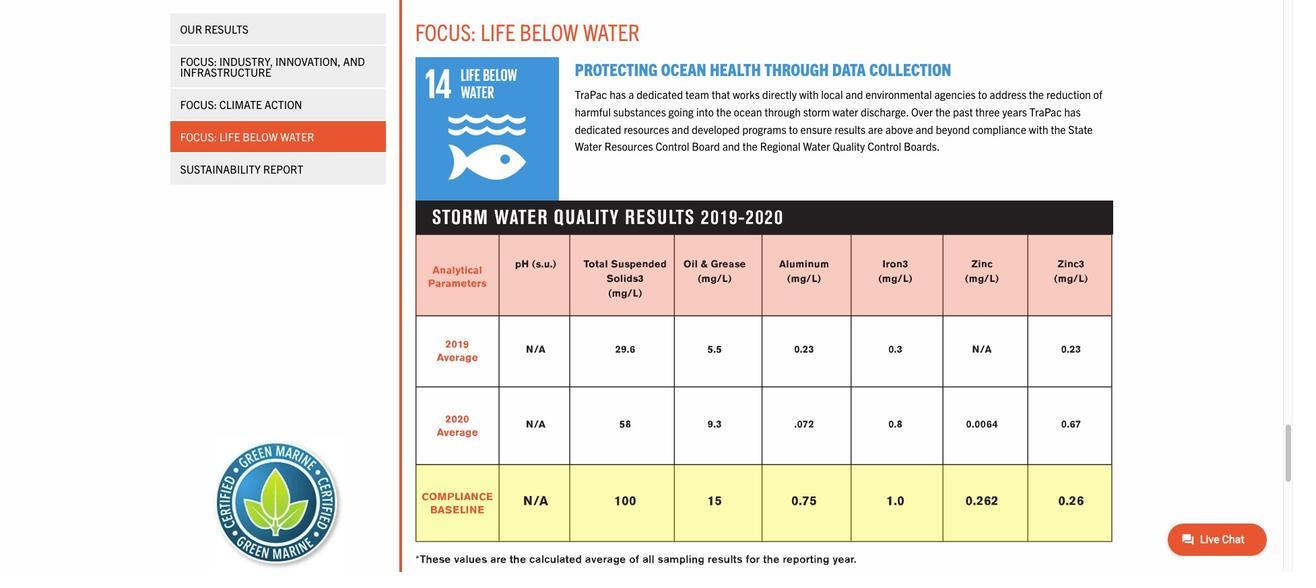 Task type: describe. For each thing, give the bounding box(es) containing it.
team
[[686, 88, 710, 101]]

0 horizontal spatial focus: life below water
[[180, 130, 314, 144]]

our results
[[180, 22, 249, 36]]

a
[[629, 88, 634, 101]]

2 control from the left
[[868, 140, 902, 153]]

sustainability report link
[[170, 154, 386, 185]]

our
[[180, 22, 202, 36]]

going
[[669, 105, 694, 119]]

the down programs
[[743, 140, 758, 153]]

through
[[765, 105, 801, 119]]

report
[[263, 162, 303, 176]]

regional
[[760, 140, 801, 153]]

focus: for focus: life below water link
[[180, 130, 217, 144]]

the right address
[[1029, 88, 1045, 101]]

developed
[[692, 122, 740, 136]]

resources
[[624, 122, 670, 136]]

address
[[990, 88, 1027, 101]]

sustainability report
[[180, 162, 303, 176]]

1 horizontal spatial to
[[979, 88, 988, 101]]

of
[[1094, 88, 1103, 101]]

protecting
[[575, 58, 658, 80]]

ocean
[[661, 58, 707, 80]]

1 vertical spatial with
[[1029, 122, 1049, 136]]

quality
[[833, 140, 866, 153]]

reduction
[[1047, 88, 1092, 101]]

0 horizontal spatial has
[[610, 88, 626, 101]]

ocean
[[734, 105, 762, 119]]

results
[[205, 22, 249, 36]]

1 vertical spatial trapac
[[1030, 105, 1062, 119]]

our results link
[[170, 13, 386, 44]]

1 vertical spatial water
[[280, 130, 314, 144]]

1 horizontal spatial has
[[1065, 105, 1081, 119]]

works
[[733, 88, 760, 101]]

and down over
[[916, 122, 934, 136]]

discharge.
[[861, 105, 909, 119]]

that
[[712, 88, 731, 101]]

collection
[[870, 58, 952, 80]]

0 horizontal spatial trapac
[[575, 88, 607, 101]]

industry,
[[220, 55, 273, 68]]

directly
[[763, 88, 797, 101]]

and up water
[[846, 88, 864, 101]]

are
[[868, 122, 883, 136]]

2 water from the left
[[803, 140, 831, 153]]

results
[[835, 122, 866, 136]]

environmental
[[866, 88, 933, 101]]

1 water from the left
[[575, 140, 602, 153]]

focus: industry, innovation, and infrastructure
[[180, 55, 365, 79]]

and down developed at the top right of the page
[[723, 140, 740, 153]]

ensure
[[801, 122, 832, 136]]



Task type: vqa. For each thing, say whether or not it's contained in the screenshot.
the directly within TraPac has a dedicated team that works directly with local and environmental agencies to address the reduction of harmful substances going into the ocean through storm water discharge. Over the past three years TraPac has dedicated resources and developed programs to ensure results are above and beyond compliance with the State Water Resources Control Board and the Regional Water Quality Control Boards.
no



Task type: locate. For each thing, give the bounding box(es) containing it.
beyond
[[936, 122, 970, 136]]

protecting ocean health through data collection
[[575, 58, 952, 80]]

to
[[979, 88, 988, 101], [789, 122, 798, 136]]

with up storm
[[800, 88, 819, 101]]

0 vertical spatial water
[[583, 17, 640, 46]]

climate
[[220, 98, 262, 111]]

storm
[[804, 105, 830, 119]]

has down reduction
[[1065, 105, 1081, 119]]

1 horizontal spatial focus: life below water
[[415, 17, 640, 46]]

focus: climate action
[[180, 98, 302, 111]]

focus: life below water link
[[170, 121, 386, 152]]

through
[[765, 58, 829, 80]]

0 vertical spatial with
[[800, 88, 819, 101]]

water down action
[[280, 130, 314, 144]]

has left a
[[610, 88, 626, 101]]

0 horizontal spatial with
[[800, 88, 819, 101]]

above
[[886, 122, 914, 136]]

1 vertical spatial dedicated
[[575, 122, 622, 136]]

and
[[846, 88, 864, 101], [672, 122, 690, 136], [916, 122, 934, 136], [723, 140, 740, 153]]

0 vertical spatial below
[[520, 17, 579, 46]]

life
[[481, 17, 516, 46], [220, 130, 240, 144]]

resources
[[605, 140, 653, 153]]

1 horizontal spatial with
[[1029, 122, 1049, 136]]

with
[[800, 88, 819, 101], [1029, 122, 1049, 136]]

life inside focus: life below water link
[[220, 130, 240, 144]]

past
[[953, 105, 973, 119]]

water down harmful on the left
[[575, 140, 602, 153]]

water
[[833, 105, 859, 119]]

the down that
[[717, 105, 732, 119]]

the left state
[[1051, 122, 1066, 136]]

programs
[[743, 122, 787, 136]]

0 horizontal spatial life
[[220, 130, 240, 144]]

trapac has a dedicated team that works directly with local and environmental agencies to address the reduction of harmful substances going into the ocean through storm water discharge. over the past three years trapac has dedicated resources and developed programs to ensure results are above and beyond compliance with the state water resources control board and the regional water quality control boards.
[[575, 88, 1103, 153]]

dedicated down harmful on the left
[[575, 122, 622, 136]]

water down ensure
[[803, 140, 831, 153]]

focus:
[[415, 17, 477, 46], [180, 55, 217, 68], [180, 98, 217, 111], [180, 130, 217, 144]]

the up beyond
[[936, 105, 951, 119]]

1 horizontal spatial control
[[868, 140, 902, 153]]

1 horizontal spatial below
[[520, 17, 579, 46]]

0 horizontal spatial water
[[575, 140, 602, 153]]

0 vertical spatial focus: life below water
[[415, 17, 640, 46]]

trapac
[[575, 88, 607, 101], [1030, 105, 1062, 119]]

three
[[976, 105, 1000, 119]]

0 horizontal spatial to
[[789, 122, 798, 136]]

0 vertical spatial dedicated
[[637, 88, 683, 101]]

focus: inside focus: industry, innovation, and infrastructure
[[180, 55, 217, 68]]

infrastructure
[[180, 65, 271, 79]]

1 control from the left
[[656, 140, 690, 153]]

trapac down reduction
[[1030, 105, 1062, 119]]

0 vertical spatial has
[[610, 88, 626, 101]]

1 horizontal spatial trapac
[[1030, 105, 1062, 119]]

boards.
[[904, 140, 940, 153]]

years
[[1003, 105, 1028, 119]]

health
[[710, 58, 761, 80]]

local
[[822, 88, 843, 101]]

substances
[[614, 105, 666, 119]]

water
[[575, 140, 602, 153], [803, 140, 831, 153]]

control down resources on the top of page
[[656, 140, 690, 153]]

below
[[520, 17, 579, 46], [243, 130, 278, 144]]

trapac up harmful on the left
[[575, 88, 607, 101]]

0 horizontal spatial water
[[280, 130, 314, 144]]

focus: climate action link
[[170, 89, 386, 120]]

focus: for focus: industry, innovation, and infrastructure 'link'
[[180, 55, 217, 68]]

state
[[1069, 122, 1093, 136]]

0 horizontal spatial dedicated
[[575, 122, 622, 136]]

0 horizontal spatial below
[[243, 130, 278, 144]]

to up three
[[979, 88, 988, 101]]

1 vertical spatial below
[[243, 130, 278, 144]]

focus: for focus: climate action link
[[180, 98, 217, 111]]

has
[[610, 88, 626, 101], [1065, 105, 1081, 119]]

focus: industry, innovation, and infrastructure link
[[170, 46, 386, 88]]

1 horizontal spatial water
[[803, 140, 831, 153]]

with right compliance
[[1029, 122, 1049, 136]]

1 horizontal spatial dedicated
[[637, 88, 683, 101]]

0 vertical spatial trapac
[[575, 88, 607, 101]]

1 horizontal spatial life
[[481, 17, 516, 46]]

water up protecting
[[583, 17, 640, 46]]

1 vertical spatial focus: life below water
[[180, 130, 314, 144]]

1 vertical spatial has
[[1065, 105, 1081, 119]]

focus: life below water
[[415, 17, 640, 46], [180, 130, 314, 144]]

1 vertical spatial life
[[220, 130, 240, 144]]

innovation,
[[276, 55, 341, 68]]

over
[[912, 105, 933, 119]]

the
[[1029, 88, 1045, 101], [717, 105, 732, 119], [936, 105, 951, 119], [1051, 122, 1066, 136], [743, 140, 758, 153]]

control down the are
[[868, 140, 902, 153]]

into
[[696, 105, 714, 119]]

sustainability
[[180, 162, 261, 176]]

compliance
[[973, 122, 1027, 136]]

agencies
[[935, 88, 976, 101]]

and down going at top right
[[672, 122, 690, 136]]

1 vertical spatial to
[[789, 122, 798, 136]]

to down through
[[789, 122, 798, 136]]

dedicated
[[637, 88, 683, 101], [575, 122, 622, 136]]

data
[[833, 58, 866, 80]]

dedicated up the substances
[[637, 88, 683, 101]]

and
[[343, 55, 365, 68]]

board
[[692, 140, 720, 153]]

0 vertical spatial to
[[979, 88, 988, 101]]

0 vertical spatial life
[[481, 17, 516, 46]]

0 horizontal spatial control
[[656, 140, 690, 153]]

control
[[656, 140, 690, 153], [868, 140, 902, 153]]

action
[[265, 98, 302, 111]]

water
[[583, 17, 640, 46], [280, 130, 314, 144]]

1 horizontal spatial water
[[583, 17, 640, 46]]

harmful
[[575, 105, 611, 119]]



